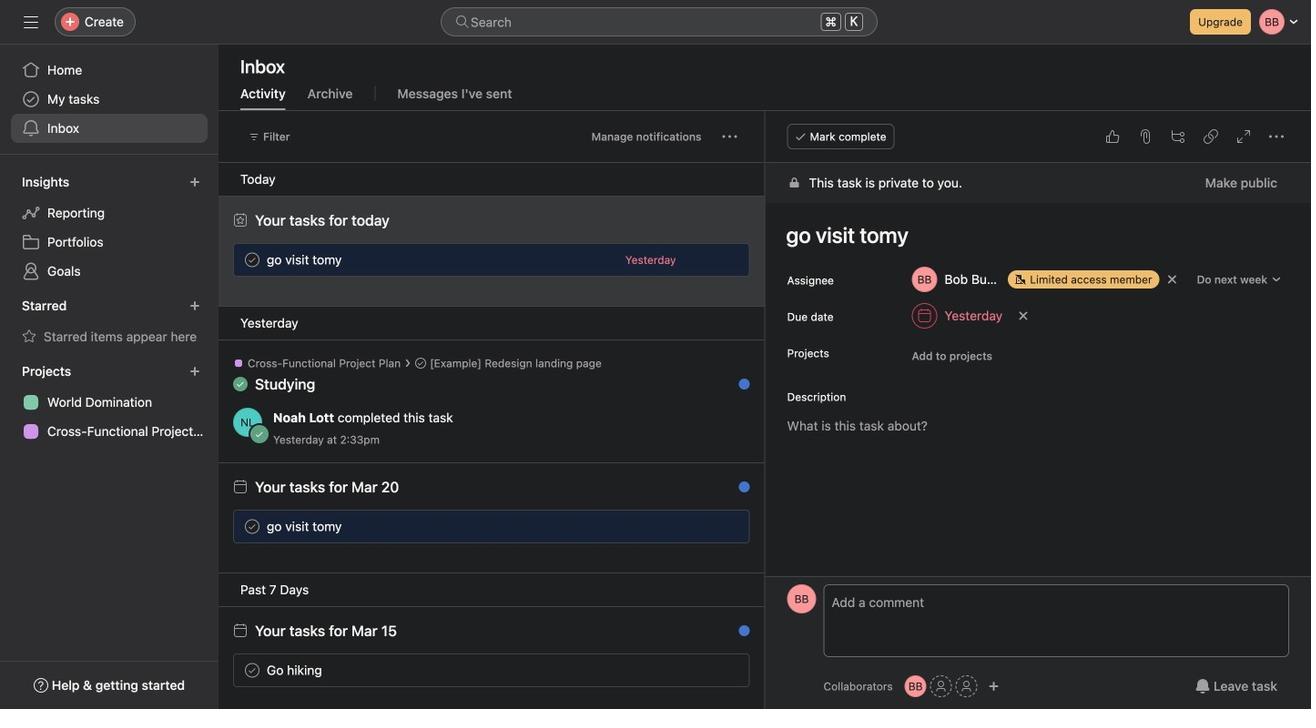 Task type: describe. For each thing, give the bounding box(es) containing it.
full screen image
[[1237, 129, 1252, 144]]

2 0 comments image from the top
[[722, 520, 736, 534]]

hide sidebar image
[[24, 15, 38, 29]]

archive notification image for your tasks for mar 20, task element
[[730, 485, 745, 499]]

your tasks for mar 15, task element
[[255, 623, 397, 640]]

open user profile image
[[787, 585, 817, 614]]

2 mark complete image from the top
[[241, 660, 263, 682]]

2 mark complete checkbox from the top
[[241, 660, 263, 682]]

more actions image
[[723, 129, 737, 144]]

2 0 likes. click to like this task image from the top
[[693, 520, 707, 534]]

open user profile image
[[233, 408, 262, 437]]

Mark complete checkbox
[[241, 249, 263, 271]]

attachments: add a file to this task, go visit tomy image
[[1139, 129, 1153, 144]]

1 mark complete image from the top
[[241, 249, 263, 271]]

0 likes. click to like this task image
[[1106, 129, 1120, 144]]

add or remove collaborators image
[[905, 676, 927, 698]]

your tasks for mar 20, task element
[[255, 479, 399, 496]]



Task type: vqa. For each thing, say whether or not it's contained in the screenshot.
Remove assignee 'icon'
yes



Task type: locate. For each thing, give the bounding box(es) containing it.
1 archive notification image from the top
[[730, 485, 745, 499]]

starred element
[[0, 290, 219, 355]]

0 comments image
[[722, 253, 736, 267], [722, 520, 736, 534]]

new project or portfolio image
[[189, 366, 200, 377]]

add subtask image
[[1171, 129, 1186, 144]]

mark complete image
[[241, 516, 263, 538]]

2 archive notification image from the top
[[730, 628, 745, 643]]

1 vertical spatial mark complete image
[[241, 660, 263, 682]]

1 vertical spatial archive notification image
[[730, 628, 745, 643]]

None field
[[441, 7, 878, 36]]

global element
[[0, 45, 219, 154]]

1 vertical spatial 0 comments image
[[722, 520, 736, 534]]

1 mark complete checkbox from the top
[[241, 516, 263, 538]]

main content
[[766, 163, 1312, 710]]

Search tasks, projects, and more text field
[[441, 7, 878, 36]]

0 vertical spatial mark complete image
[[241, 249, 263, 271]]

mark complete checkbox down your tasks for mar 20, task element
[[241, 516, 263, 538]]

your tasks for today, task element
[[255, 212, 390, 229]]

remove assignee image
[[1167, 274, 1178, 285]]

0 likes. click to like this task image
[[693, 253, 707, 267], [693, 520, 707, 534]]

Mark complete checkbox
[[241, 516, 263, 538], [241, 660, 263, 682]]

Task Name text field
[[775, 214, 1290, 256]]

0 vertical spatial mark complete checkbox
[[241, 516, 263, 538]]

mark complete image down 'your tasks for mar 15, task' element
[[241, 660, 263, 682]]

insights element
[[0, 166, 219, 290]]

1 0 comments image from the top
[[722, 253, 736, 267]]

1 vertical spatial mark complete checkbox
[[241, 660, 263, 682]]

go visit tomy dialog
[[766, 111, 1312, 710]]

new insights image
[[189, 177, 200, 188]]

0 vertical spatial 0 likes. click to like this task image
[[693, 253, 707, 267]]

0 vertical spatial archive notification image
[[730, 485, 745, 499]]

add or remove collaborators image
[[989, 681, 1000, 692]]

1 0 likes. click to like this task image from the top
[[693, 253, 707, 267]]

archive notification image
[[730, 485, 745, 499], [730, 628, 745, 643]]

1 vertical spatial 0 likes. click to like this task image
[[693, 520, 707, 534]]

more actions for this task image
[[1270, 129, 1284, 144]]

mark complete checkbox down 'your tasks for mar 15, task' element
[[241, 660, 263, 682]]

projects element
[[0, 355, 219, 450]]

mark complete image down your tasks for today, task element
[[241, 249, 263, 271]]

archive notification image for 'your tasks for mar 15, task' element
[[730, 628, 745, 643]]

add items to starred image
[[189, 301, 200, 312]]

0 vertical spatial 0 comments image
[[722, 253, 736, 267]]

mark complete image
[[241, 249, 263, 271], [241, 660, 263, 682]]

clear due date image
[[1018, 311, 1029, 322]]

copy task link image
[[1204, 129, 1219, 144]]



